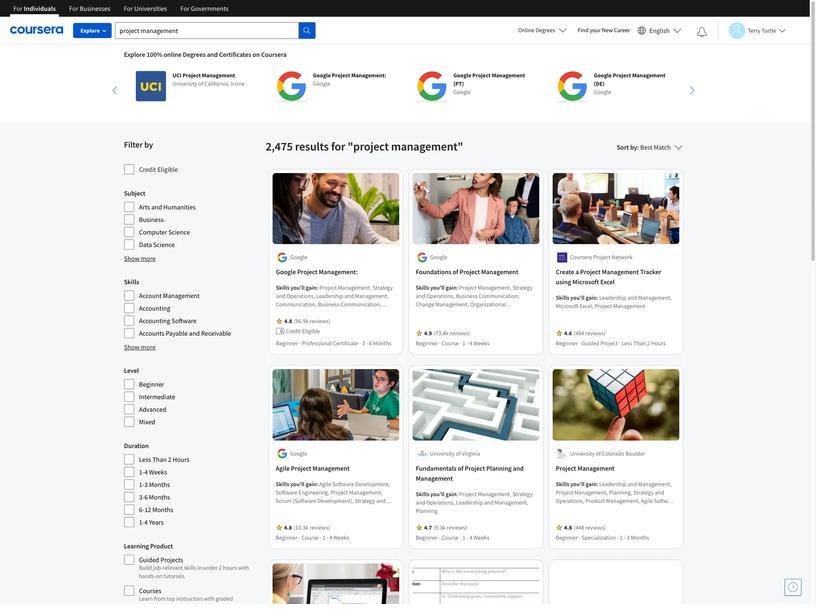 Task type: vqa. For each thing, say whether or not it's contained in the screenshot.
rightmost tools
no



Task type: locate. For each thing, give the bounding box(es) containing it.
create
[[556, 268, 574, 276]]

microsoft inside leadership and management, microsoft excel, project management
[[556, 303, 579, 310]]

eligible
[[157, 165, 178, 174], [302, 328, 320, 335]]

less
[[622, 340, 632, 347], [139, 455, 151, 464]]

0 vertical spatial 1-
[[139, 468, 144, 476]]

project management link
[[556, 463, 676, 473]]

eligible down 4.8 (96.9k reviews)
[[302, 328, 320, 335]]

reviews) for foundations
[[450, 330, 470, 337]]

project management
[[556, 464, 615, 473]]

months up years
[[152, 506, 173, 514]]

1 more from the top
[[141, 254, 156, 263]]

science down computer science
[[153, 240, 175, 249]]

skills you'll gain : down foundations
[[416, 284, 459, 292]]

leadership down fundamentals of project planning and management
[[456, 499, 483, 506]]

explore for explore
[[81, 27, 100, 34]]

with up discussion
[[204, 595, 215, 603]]

0 vertical spatial degrees
[[536, 26, 555, 34]]

1 vertical spatial 2
[[168, 455, 171, 464]]

1-
[[139, 468, 144, 476], [139, 481, 144, 489], [139, 518, 144, 527]]

0 vertical spatial accounting
[[139, 304, 170, 312]]

guided down the 4.6 (484 reviews)
[[582, 340, 599, 347]]

beginner down 4.9
[[416, 340, 438, 347]]

2 horizontal spatial planning
[[514, 326, 536, 334]]

4.7 (9.3k reviews)
[[424, 524, 467, 532]]

certificate
[[333, 340, 358, 347]]

microsoft inside create a project management tracker using microsoft excel
[[573, 278, 599, 286]]

credit down filter by
[[139, 165, 156, 174]]

1 vertical spatial with
[[204, 595, 215, 603]]

skills you'll gain : up excel,
[[556, 294, 600, 302]]

google image for google
[[276, 71, 306, 101]]

months right specialization
[[631, 534, 649, 542]]

1 horizontal spatial business
[[456, 293, 478, 300]]

in
[[197, 564, 202, 572]]

1 horizontal spatial credit
[[286, 328, 301, 335]]

1 operations, from the top
[[426, 293, 455, 300]]

0 horizontal spatial degrees
[[183, 50, 206, 59]]

business inside subject group
[[139, 215, 164, 224]]

management inside fundamentals of project planning and management
[[416, 474, 453, 483]]

guided inside learning product group
[[139, 556, 159, 564]]

project inside fundamentals of project planning and management
[[465, 464, 485, 473]]

- down people
[[467, 340, 469, 347]]

1 vertical spatial accounting
[[139, 317, 170, 325]]

2,475 results for "project management"
[[266, 139, 463, 154]]

1 horizontal spatial 3
[[362, 340, 365, 347]]

1 vertical spatial management:
[[319, 268, 358, 276]]

(de)
[[594, 80, 605, 87]]

2 horizontal spatial university
[[570, 450, 595, 457]]

credit
[[139, 165, 156, 174], [286, 328, 301, 335]]

0 vertical spatial show more button
[[124, 253, 156, 263]]

your
[[590, 26, 601, 34]]

microsoft left excel,
[[556, 303, 579, 310]]

(10.3k
[[294, 524, 309, 532]]

google project management:
[[276, 268, 358, 276]]

show
[[124, 254, 140, 263], [124, 343, 140, 351]]

project inside the project management, strategy and operations, business communication, change management, organizational development, communication, culture, emotional intelligence, influencing, leadership and management, people management, planning
[[459, 284, 477, 292]]

science for data science
[[153, 240, 175, 249]]

beginner down '4.6'
[[556, 340, 578, 347]]

coursera right certificates
[[261, 50, 287, 59]]

- for foundations of project management
[[467, 340, 469, 347]]

1 vertical spatial communication,
[[452, 309, 492, 317]]

management inside skills group
[[163, 292, 200, 300]]

course down 4.7 (9.3k reviews)
[[442, 534, 459, 542]]

reviews) right (484
[[586, 330, 606, 337]]

credit eligible down (96.9k
[[286, 328, 320, 335]]

accounts payable and receivable
[[139, 329, 231, 338]]

2 1- from the top
[[139, 481, 144, 489]]

4.7
[[424, 524, 432, 532]]

2 strategy from the top
[[513, 491, 533, 498]]

1 horizontal spatial leadership
[[503, 318, 531, 325]]

0 vertical spatial business
[[139, 215, 164, 224]]

beginner · guided project · less than 2 hours
[[556, 340, 666, 347]]

beginner down (448
[[556, 534, 578, 542]]

project inside google project management: google
[[332, 72, 350, 79]]

leadership down culture,
[[503, 318, 531, 325]]

course down 4.8 (10.3k reviews)
[[302, 534, 319, 542]]

1 horizontal spatial university
[[430, 450, 455, 457]]

credit down (96.9k
[[286, 328, 301, 335]]

project inside "link"
[[297, 268, 317, 276]]

beginner for agile project management
[[276, 534, 298, 542]]

: down the foundations of project management
[[457, 284, 458, 292]]

beginner · professional certificate · 3 - 6 months
[[276, 340, 391, 347]]

business up computer
[[139, 215, 164, 224]]

2 vertical spatial planning
[[416, 507, 438, 515]]

for left universities
[[124, 4, 133, 13]]

0 vertical spatial operations,
[[426, 293, 455, 300]]

planning inside fundamentals of project planning and management
[[486, 464, 512, 473]]

explore left 100%
[[124, 50, 145, 59]]

top
[[167, 595, 175, 603]]

project inside leadership and management, microsoft excel, project management
[[595, 303, 612, 310]]

0 vertical spatial 2
[[647, 340, 650, 347]]

0 vertical spatial management:
[[351, 72, 386, 79]]

months up 3-6 months on the bottom left
[[149, 481, 170, 489]]

governments
[[191, 4, 229, 13]]

uci project management university of california, irvine
[[173, 72, 245, 87]]

from
[[154, 595, 166, 603]]

2 vertical spatial leadership
[[456, 499, 483, 506]]

4 for from the left
[[180, 4, 190, 13]]

1 vertical spatial guided
[[139, 556, 159, 564]]

1 vertical spatial strategy
[[513, 491, 533, 498]]

of for fundamentals of project planning and management
[[458, 464, 464, 473]]

2 show more button from the top
[[124, 342, 156, 352]]

beginner · specialization · 1 - 3 months
[[556, 534, 649, 542]]

: down create a project management tracker using microsoft excel
[[597, 294, 598, 302]]

science down the humanities
[[169, 228, 190, 236]]

more down data
[[141, 254, 156, 263]]

skills
[[184, 564, 196, 572]]

1 down 4.7 (9.3k reviews)
[[463, 534, 466, 542]]

1- up the 3-
[[139, 481, 144, 489]]

2 horizontal spatial leadership
[[600, 294, 627, 302]]

2 horizontal spatial 2
[[647, 340, 650, 347]]

3 right specialization
[[627, 534, 630, 542]]

0 vertical spatial eligible
[[157, 165, 178, 174]]

accounts
[[139, 329, 164, 338]]

1 for from the left
[[13, 4, 23, 13]]

1 down 4.8 (10.3k reviews)
[[323, 534, 325, 542]]

management inside uci project management university of california, irvine
[[202, 72, 235, 79]]

1 horizontal spatial hours
[[651, 340, 666, 347]]

0 horizontal spatial google image
[[276, 71, 306, 101]]

0 horizontal spatial 3
[[144, 481, 148, 489]]

: down fundamentals of project planning and management
[[457, 491, 458, 498]]

accounting for accounting software
[[139, 317, 170, 325]]

than
[[634, 340, 646, 347], [152, 455, 167, 464]]

0 vertical spatial planning
[[514, 326, 536, 334]]

1- for 1-4 weeks
[[139, 468, 144, 476]]

(9.3k
[[434, 524, 446, 532]]

mixed
[[139, 418, 155, 426]]

of left 'virginia'
[[456, 450, 461, 457]]

google image
[[276, 71, 306, 101], [417, 71, 447, 101], [557, 71, 587, 101]]

leadership inside leadership and management, microsoft excel, project management
[[600, 294, 627, 302]]

show up level
[[124, 343, 140, 351]]

6 right certificate
[[369, 340, 372, 347]]

english
[[650, 26, 670, 35]]

3 1- from the top
[[139, 518, 144, 527]]

strategy inside the project management, strategy and operations, business communication, change management, organizational development, communication, culture, emotional intelligence, influencing, leadership and management, people management, planning
[[513, 284, 533, 292]]

4 down 4.8 (10.3k reviews)
[[330, 534, 332, 542]]

reviews) for project
[[586, 524, 606, 532]]

beginner up intermediate
[[139, 380, 164, 389]]

1 strategy from the top
[[513, 284, 533, 292]]

1 vertical spatial science
[[153, 240, 175, 249]]

0 vertical spatial science
[[169, 228, 190, 236]]

show down data
[[124, 254, 140, 263]]

account management
[[139, 292, 200, 300]]

terry
[[748, 27, 761, 34]]

accounting up accounts
[[139, 317, 170, 325]]

google image for (de)
[[557, 71, 587, 101]]

4.6 (484 reviews)
[[564, 330, 606, 337]]

0 vertical spatial show
[[124, 254, 140, 263]]

degrees
[[536, 26, 555, 34], [183, 50, 206, 59]]

2 operations, from the top
[[426, 499, 455, 506]]

people
[[461, 326, 478, 334]]

2 horizontal spatial google image
[[557, 71, 587, 101]]

strategy for foundations of project management
[[513, 284, 533, 292]]

1 vertical spatial on
[[156, 573, 162, 580]]

with inside build job-relevant skills in under 2 hours with hands-on tutorials.
[[238, 564, 249, 572]]

beginner · course · 1 - 4 weeks down 4.8 (10.3k reviews)
[[276, 534, 349, 542]]

hands-
[[139, 573, 156, 580]]

university of colorado boulder
[[570, 450, 645, 457]]

and inside leadership and management, microsoft excel, project management
[[628, 294, 637, 302]]

4 left years
[[144, 518, 148, 527]]

beginner down (10.3k
[[276, 534, 298, 542]]

and inside subject group
[[151, 203, 162, 211]]

4.8
[[284, 318, 292, 325], [284, 524, 292, 532], [564, 524, 572, 532]]

operations, up change
[[426, 293, 455, 300]]

0 horizontal spatial explore
[[81, 27, 100, 34]]

1 vertical spatial 1-
[[139, 481, 144, 489]]

- right certificate
[[366, 340, 368, 347]]

1 horizontal spatial 2
[[219, 564, 222, 572]]

1 horizontal spatial guided
[[582, 340, 599, 347]]

management,
[[478, 284, 512, 292], [638, 294, 672, 302], [436, 301, 469, 308], [426, 326, 460, 334], [479, 326, 513, 334], [478, 491, 512, 498], [495, 499, 529, 506]]

operations, for foundations
[[426, 293, 455, 300]]

you'll down project management
[[571, 480, 585, 488]]

weeks for agile project management
[[334, 534, 349, 542]]

university up project management
[[570, 450, 595, 457]]

1 vertical spatial credit eligible
[[286, 328, 320, 335]]

operations, inside the project management, strategy and operations, leadership and management, planning
[[426, 499, 455, 506]]

0 horizontal spatial by
[[144, 139, 153, 150]]

0 horizontal spatial business
[[139, 215, 164, 224]]

explore
[[81, 27, 100, 34], [124, 50, 145, 59]]

on down job- at the left bottom of the page
[[156, 573, 162, 580]]

2 more from the top
[[141, 343, 156, 351]]

weeks for fundamentals of project planning and management
[[474, 534, 490, 542]]

0 vertical spatial microsoft
[[573, 278, 599, 286]]

3 for from the left
[[124, 4, 133, 13]]

operations, for fundamentals
[[426, 499, 455, 506]]

1 vertical spatial eligible
[[302, 328, 320, 335]]

you'll down the fundamentals
[[431, 491, 445, 498]]

months up the 6-12 months
[[149, 493, 170, 501]]

1- down 6-
[[139, 518, 144, 527]]

guided down learning product
[[139, 556, 159, 564]]

university of virginia
[[430, 450, 480, 457]]

show for accounts
[[124, 343, 140, 351]]

1 horizontal spatial with
[[238, 564, 249, 572]]

1 show from the top
[[124, 254, 140, 263]]

3 up the 3-
[[144, 481, 148, 489]]

0 vertical spatial 3
[[362, 340, 365, 347]]

find
[[578, 26, 589, 34]]

you'll
[[290, 284, 305, 292], [431, 284, 445, 292], [571, 294, 585, 302], [290, 480, 305, 488], [571, 480, 585, 488], [431, 491, 445, 498]]

1 vertical spatial than
[[152, 455, 167, 464]]

0 horizontal spatial guided
[[139, 556, 159, 564]]

weeks inside duration group
[[149, 468, 167, 476]]

1 vertical spatial degrees
[[183, 50, 206, 59]]

university up the fundamentals
[[430, 450, 455, 457]]

0 vertical spatial guided
[[582, 340, 599, 347]]

google
[[313, 72, 331, 79], [454, 72, 471, 79], [594, 72, 612, 79], [313, 80, 330, 87], [454, 88, 471, 96], [594, 88, 611, 96], [290, 254, 307, 261], [430, 254, 447, 261], [276, 268, 296, 276], [290, 450, 307, 457]]

account
[[139, 292, 162, 300]]

0 horizontal spatial 2
[[168, 455, 171, 464]]

1 horizontal spatial planning
[[486, 464, 512, 473]]

0 vertical spatial 6
[[369, 340, 372, 347]]

0 horizontal spatial 6
[[144, 493, 148, 501]]

explore inside popup button
[[81, 27, 100, 34]]

1 for project
[[620, 534, 623, 542]]

irvine
[[231, 80, 245, 87]]

reviews) right (10.3k
[[310, 524, 330, 532]]

show more
[[124, 254, 156, 263], [124, 343, 156, 351]]

0 horizontal spatial planning
[[416, 507, 438, 515]]

None search field
[[115, 22, 316, 39]]

6 inside duration group
[[144, 493, 148, 501]]

- for project management
[[624, 534, 626, 542]]

1 vertical spatial more
[[141, 343, 156, 351]]

2 vertical spatial 1-
[[139, 518, 144, 527]]

1 vertical spatial less
[[139, 455, 151, 464]]

2 show more from the top
[[124, 343, 156, 351]]

gain down the foundations of project management
[[446, 284, 457, 292]]

for left 'businesses'
[[69, 4, 78, 13]]

operations, up '(9.3k'
[[426, 499, 455, 506]]

leadership and management, microsoft excel, project management
[[556, 294, 672, 310]]

2 inside build job-relevant skills in under 2 hours with hands-on tutorials.
[[219, 564, 222, 572]]

california,
[[204, 80, 230, 87]]

1 1- from the top
[[139, 468, 144, 476]]

management"
[[391, 139, 463, 154]]

results
[[295, 139, 329, 154]]

1 horizontal spatial 6
[[369, 340, 372, 347]]

google project management (pt) google
[[454, 72, 525, 96]]

you'll up excel,
[[571, 294, 585, 302]]

1 show more from the top
[[124, 254, 156, 263]]

show more down data
[[124, 254, 156, 263]]

0 horizontal spatial than
[[152, 455, 167, 464]]

skills you'll gain :
[[276, 284, 319, 292], [416, 284, 459, 292], [556, 294, 600, 302], [276, 480, 319, 488], [556, 480, 600, 488], [416, 491, 459, 498]]

0 vertical spatial strategy
[[513, 284, 533, 292]]

0 horizontal spatial less
[[139, 455, 151, 464]]

of for university of colorado boulder
[[596, 450, 601, 457]]

degrees right the online
[[183, 50, 206, 59]]

project inside google project management (de) google
[[613, 72, 631, 79]]

1 for fundamentals
[[463, 534, 466, 542]]

on inside build job-relevant skills in under 2 hours with hands-on tutorials.
[[156, 573, 162, 580]]

agile
[[276, 464, 290, 473]]

- down 4.8 (10.3k reviews)
[[327, 534, 328, 542]]

management inside google project management (pt) google
[[492, 72, 525, 79]]

0 horizontal spatial credit
[[139, 165, 156, 174]]

banner navigation
[[7, 0, 235, 23]]

reviews) for agile
[[310, 524, 330, 532]]

leadership down the excel
[[600, 294, 627, 302]]

leadership inside the project management, strategy and operations, business communication, change management, organizational development, communication, culture, emotional intelligence, influencing, leadership and management, people management, planning
[[503, 318, 531, 325]]

0 vertical spatial coursera
[[261, 50, 287, 59]]

1 right specialization
[[620, 534, 623, 542]]

0 horizontal spatial credit eligible
[[139, 165, 178, 174]]

1 vertical spatial 6
[[144, 493, 148, 501]]

business up organizational
[[456, 293, 478, 300]]

1 vertical spatial business
[[456, 293, 478, 300]]

of inside fundamentals of project planning and management
[[458, 464, 464, 473]]

intelligence,
[[442, 318, 472, 325]]

1 horizontal spatial than
[[634, 340, 646, 347]]

show for data
[[124, 254, 140, 263]]

0 horizontal spatial coursera
[[261, 50, 287, 59]]

1 vertical spatial leadership
[[503, 318, 531, 325]]

6-
[[139, 506, 144, 514]]

1 vertical spatial show
[[124, 343, 140, 351]]

0 vertical spatial less
[[622, 340, 632, 347]]

coursera image
[[10, 24, 63, 37]]

2 accounting from the top
[[139, 317, 170, 325]]

reviews) for fundamentals
[[447, 524, 467, 532]]

of down university of virginia
[[458, 464, 464, 473]]

0 horizontal spatial university
[[173, 80, 197, 87]]

management: inside google project management: google
[[351, 72, 386, 79]]

management, inside leadership and management, microsoft excel, project management
[[638, 294, 672, 302]]

show more down accounts
[[124, 343, 156, 351]]

course for foundations
[[442, 340, 459, 347]]

strategy inside the project management, strategy and operations, leadership and management, planning
[[513, 491, 533, 498]]

for
[[331, 139, 345, 154]]

0 vertical spatial with
[[238, 564, 249, 572]]

intermediate
[[139, 393, 175, 401]]

months for 6-12 months
[[152, 506, 173, 514]]

1 show more button from the top
[[124, 253, 156, 263]]

"project
[[348, 139, 389, 154]]

1 horizontal spatial on
[[253, 50, 260, 59]]

4.8 left (10.3k
[[284, 524, 292, 532]]

4.8 (96.9k reviews)
[[284, 318, 330, 325]]

1 horizontal spatial explore
[[124, 50, 145, 59]]

science
[[169, 228, 190, 236], [153, 240, 175, 249]]

:
[[637, 143, 639, 151], [317, 284, 318, 292], [457, 284, 458, 292], [597, 294, 598, 302], [317, 480, 318, 488], [597, 480, 598, 488], [457, 491, 458, 498]]

2 vertical spatial 3
[[627, 534, 630, 542]]

3 google image from the left
[[557, 71, 587, 101]]

0 vertical spatial leadership
[[600, 294, 627, 302]]

0 horizontal spatial with
[[204, 595, 215, 603]]

management: for google project management:
[[319, 268, 358, 276]]

eligible up the arts and humanities
[[157, 165, 178, 174]]

4 for agile
[[330, 534, 332, 542]]

1 vertical spatial hours
[[173, 455, 189, 464]]

1 vertical spatial show more
[[124, 343, 156, 351]]

2
[[647, 340, 650, 347], [168, 455, 171, 464], [219, 564, 222, 572]]

of left california,
[[198, 80, 203, 87]]

: down the agile project management
[[317, 480, 318, 488]]

communication, up people
[[452, 309, 492, 317]]

university down uci on the left top of the page
[[173, 80, 197, 87]]

reviews) right (96.9k
[[310, 318, 330, 325]]

reviews) right '(9.3k'
[[447, 524, 467, 532]]

years
[[149, 518, 164, 527]]

with right hours
[[238, 564, 249, 572]]

gain down project management
[[586, 480, 597, 488]]

2 google image from the left
[[417, 71, 447, 101]]

hours
[[223, 564, 237, 572]]

show notifications image
[[697, 27, 707, 37]]

1 google image from the left
[[276, 71, 306, 101]]

1 accounting from the top
[[139, 304, 170, 312]]

duration group
[[124, 441, 261, 528]]

course down 4.9 (73.4k reviews)
[[442, 340, 459, 347]]

1 vertical spatial explore
[[124, 50, 145, 59]]

1 horizontal spatial google image
[[417, 71, 447, 101]]

coursera project network
[[570, 254, 633, 261]]

coursera up a
[[570, 254, 592, 261]]

accounting for accounting
[[139, 304, 170, 312]]

1 vertical spatial operations,
[[426, 499, 455, 506]]

fundamentals
[[416, 464, 457, 473]]

credit eligible down filter by
[[139, 165, 178, 174]]

course
[[442, 340, 459, 347], [302, 534, 319, 542], [442, 534, 459, 542]]

build job-relevant skills in under 2 hours with hands-on tutorials.
[[139, 564, 249, 580]]

universities
[[134, 4, 167, 13]]

0 horizontal spatial hours
[[173, 455, 189, 464]]

1 vertical spatial show more button
[[124, 342, 156, 352]]

microsoft down a
[[573, 278, 599, 286]]

payable
[[166, 329, 188, 338]]

data
[[139, 240, 152, 249]]

2 show from the top
[[124, 343, 140, 351]]

1 vertical spatial planning
[[486, 464, 512, 473]]

of left colorado
[[596, 450, 601, 457]]

software
[[172, 317, 197, 325]]

management: inside "link"
[[319, 268, 358, 276]]

1 horizontal spatial degrees
[[536, 26, 555, 34]]

by right sort
[[630, 143, 637, 151]]

1-3 months
[[139, 481, 170, 489]]

weeks
[[474, 340, 490, 347], [149, 468, 167, 476], [334, 534, 349, 542], [474, 534, 490, 542]]

reviews) up specialization
[[586, 524, 606, 532]]

gain down google project management:
[[306, 284, 317, 292]]

1- for 1-3 months
[[139, 481, 144, 489]]

science for computer science
[[169, 228, 190, 236]]

accounting down account
[[139, 304, 170, 312]]

google image for (pt)
[[417, 71, 447, 101]]

0 horizontal spatial on
[[156, 573, 162, 580]]

1 down people
[[463, 340, 466, 347]]

skills group
[[124, 277, 261, 339]]

for left governments
[[180, 4, 190, 13]]

4.8 left (96.9k
[[284, 318, 292, 325]]

- right specialization
[[624, 534, 626, 542]]

operations, inside the project management, strategy and operations, business communication, change management, organizational development, communication, culture, emotional intelligence, influencing, leadership and management, people management, planning
[[426, 293, 455, 300]]

3
[[362, 340, 365, 347], [144, 481, 148, 489], [627, 534, 630, 542]]

project inside the project management, strategy and operations, leadership and management, planning
[[459, 491, 477, 498]]

(73.4k
[[434, 330, 449, 337]]

for for individuals
[[13, 4, 23, 13]]

2 for from the left
[[69, 4, 78, 13]]

certificates
[[219, 50, 251, 59]]



Task type: describe. For each thing, give the bounding box(es) containing it.
project inside uci project management university of california, irvine
[[183, 72, 201, 79]]

you'll down the agile project management
[[290, 480, 305, 488]]

build
[[139, 564, 152, 572]]

2 inside duration group
[[168, 455, 171, 464]]

create a project management tracker using microsoft excel
[[556, 268, 662, 286]]

2 horizontal spatial 3
[[627, 534, 630, 542]]

using
[[556, 278, 571, 286]]

computer
[[139, 228, 167, 236]]

management inside leadership and management, microsoft excel, project management
[[613, 303, 645, 310]]

computer science
[[139, 228, 190, 236]]

show more button for data
[[124, 253, 156, 263]]

career
[[614, 26, 630, 34]]

100%
[[147, 50, 162, 59]]

: left best
[[637, 143, 639, 151]]

best
[[641, 143, 653, 151]]

network
[[612, 254, 633, 261]]

foundations of project management link
[[416, 267, 536, 277]]

planning inside the project management, strategy and operations, leadership and management, planning
[[416, 507, 438, 515]]

show more for accounts payable and receivable
[[124, 343, 156, 351]]

planning inside the project management, strategy and operations, business communication, change management, organizational development, communication, culture, emotional intelligence, influencing, leadership and management, people management, planning
[[514, 326, 536, 334]]

3-
[[139, 493, 144, 501]]

a
[[576, 268, 579, 276]]

sort by : best match
[[617, 143, 671, 151]]

beginner down (96.9k
[[276, 340, 298, 347]]

beginner for foundations of project management
[[416, 340, 438, 347]]

(96.9k
[[294, 318, 309, 325]]

strategy for fundamentals of project planning and management
[[513, 491, 533, 498]]

for for governments
[[180, 4, 190, 13]]

learning product group
[[124, 541, 261, 604]]

hours inside duration group
[[173, 455, 189, 464]]

for universities
[[124, 4, 167, 13]]

emotional
[[416, 318, 441, 325]]

filter by
[[124, 139, 153, 150]]

show more for data science
[[124, 254, 156, 263]]

4.8 (448 reviews)
[[564, 524, 606, 532]]

business inside the project management, strategy and operations, business communication, change management, organizational development, communication, culture, emotional intelligence, influencing, leadership and management, people management, planning
[[456, 293, 478, 300]]

videos,
[[172, 603, 190, 604]]

beginner for fundamentals of project planning and management
[[416, 534, 438, 542]]

1 for agile
[[323, 534, 325, 542]]

for individuals
[[13, 4, 56, 13]]

beginner for create a project management tracker using microsoft excel
[[556, 340, 578, 347]]

projects
[[161, 556, 183, 564]]

online
[[164, 50, 182, 59]]

you'll down google project management:
[[290, 284, 305, 292]]

management inside foundations of project management link
[[481, 268, 519, 276]]

by for sort
[[630, 143, 637, 151]]

influencing,
[[473, 318, 502, 325]]

with inside learn from top instructors with graded assignments, videos, and discussion forums.
[[204, 595, 215, 603]]

reviews) for create
[[586, 330, 606, 337]]

management: for google project management: google
[[351, 72, 386, 79]]

: down project management
[[597, 480, 598, 488]]

level
[[124, 366, 139, 375]]

months right certificate
[[373, 340, 391, 347]]

tutorials.
[[164, 573, 186, 580]]

- for agile project management
[[327, 534, 328, 542]]

1 horizontal spatial eligible
[[302, 328, 320, 335]]

beginner · course · 1 - 4 weeks for foundations
[[416, 340, 490, 347]]

1 vertical spatial credit
[[286, 328, 301, 335]]

for businesses
[[69, 4, 110, 13]]

4.8 (10.3k reviews)
[[284, 524, 330, 532]]

skills down project management
[[556, 480, 570, 488]]

reviews) for google
[[310, 318, 330, 325]]

learn
[[139, 595, 153, 603]]

management inside google project management (de) google
[[632, 72, 666, 79]]

job-
[[153, 564, 163, 572]]

google inside "link"
[[276, 268, 296, 276]]

colorado
[[602, 450, 625, 457]]

gain down fundamentals of project planning and management
[[446, 491, 457, 498]]

terry turtle
[[748, 27, 776, 34]]

skills down google project management:
[[276, 284, 289, 292]]

sort
[[617, 143, 629, 151]]

skills down the fundamentals
[[416, 491, 429, 498]]

1-4 years
[[139, 518, 164, 527]]

leadership inside the project management, strategy and operations, leadership and management, planning
[[456, 499, 483, 506]]

1- for 1-4 years
[[139, 518, 144, 527]]

arts
[[139, 203, 150, 211]]

12
[[144, 506, 151, 514]]

arts and humanities
[[139, 203, 196, 211]]

than inside duration group
[[152, 455, 167, 464]]

skills you'll gain : down the fundamentals
[[416, 491, 459, 498]]

months for 3-6 months
[[149, 493, 170, 501]]

of inside uci project management university of california, irvine
[[198, 80, 203, 87]]

guided projects
[[139, 556, 183, 564]]

project management, strategy and operations, business communication, change management, organizational development, communication, culture, emotional intelligence, influencing, leadership and management, people management, planning
[[416, 284, 536, 334]]

excel
[[601, 278, 615, 286]]

0 vertical spatial than
[[634, 340, 646, 347]]

project inside create a project management tracker using microsoft excel
[[580, 268, 601, 276]]

0 vertical spatial hours
[[651, 340, 666, 347]]

subject group
[[124, 188, 261, 250]]

for for businesses
[[69, 4, 78, 13]]

1 horizontal spatial credit eligible
[[286, 328, 320, 335]]

culture,
[[494, 309, 513, 317]]

skills you'll gain : down project management
[[556, 480, 600, 488]]

individuals
[[24, 4, 56, 13]]

project inside google project management (pt) google
[[473, 72, 491, 79]]

for governments
[[180, 4, 229, 13]]

more for accounts
[[141, 343, 156, 351]]

: down google project management:
[[317, 284, 318, 292]]

What do you want to learn? text field
[[115, 22, 299, 39]]

university for project
[[570, 450, 595, 457]]

and inside skills group
[[189, 329, 200, 338]]

more for data
[[141, 254, 156, 263]]

explore for explore 100% online degrees and certificates on coursera
[[124, 50, 145, 59]]

learning
[[124, 542, 149, 550]]

- for fundamentals of project planning and management
[[467, 534, 469, 542]]

4.9 (73.4k reviews)
[[424, 330, 470, 337]]

duration
[[124, 442, 149, 450]]

0 vertical spatial on
[[253, 50, 260, 59]]

uci
[[173, 72, 181, 79]]

graded
[[216, 595, 233, 603]]

0 vertical spatial credit eligible
[[139, 165, 178, 174]]

4.8 for management
[[284, 524, 292, 532]]

beginner for project management
[[556, 534, 578, 542]]

under
[[203, 564, 218, 572]]

degrees inside 'online degrees' popup button
[[536, 26, 555, 34]]

4 up 1-3 months
[[144, 468, 148, 476]]

you'll down foundations
[[431, 284, 445, 292]]

skills down agile
[[276, 480, 289, 488]]

beginner · course · 1 - 4 weeks for fundamentals
[[416, 534, 490, 542]]

product
[[150, 542, 173, 550]]

university for fundamentals
[[430, 450, 455, 457]]

gain up excel,
[[586, 294, 597, 302]]

university of california, irvine image
[[136, 71, 166, 101]]

gain down the agile project management
[[306, 480, 317, 488]]

for for universities
[[124, 4, 133, 13]]

find your new career link
[[574, 25, 635, 36]]

project management, strategy and operations, leadership and management, planning
[[416, 491, 533, 515]]

less than 2 hours
[[139, 455, 189, 464]]

help center image
[[788, 583, 798, 593]]

english button
[[635, 17, 685, 44]]

weeks for foundations of project management
[[474, 340, 490, 347]]

humanities
[[163, 203, 196, 211]]

skills you'll gain : down agile
[[276, 480, 319, 488]]

1 for foundations
[[463, 340, 466, 347]]

less inside duration group
[[139, 455, 151, 464]]

2,475
[[266, 139, 293, 154]]

of for foundations of project management
[[453, 268, 458, 276]]

organizational
[[470, 301, 506, 308]]

0 horizontal spatial eligible
[[157, 165, 178, 174]]

months for 1-3 months
[[149, 481, 170, 489]]

online
[[518, 26, 535, 34]]

explore button
[[73, 23, 112, 38]]

receivable
[[201, 329, 231, 338]]

skills up change
[[416, 284, 429, 292]]

level group
[[124, 366, 261, 427]]

and inside fundamentals of project planning and management
[[513, 464, 524, 473]]

4 for fundamentals
[[470, 534, 473, 542]]

4 for foundations
[[470, 340, 473, 347]]

management inside agile project management link
[[313, 464, 350, 473]]

development,
[[416, 309, 450, 317]]

1 horizontal spatial coursera
[[570, 254, 592, 261]]

3-6 months
[[139, 493, 170, 501]]

0 vertical spatial credit
[[139, 165, 156, 174]]

turtle
[[762, 27, 776, 34]]

4.9
[[424, 330, 432, 337]]

google project management: link
[[276, 267, 396, 277]]

new
[[602, 26, 613, 34]]

skills down using
[[556, 294, 570, 302]]

online degrees button
[[512, 21, 574, 39]]

and inside learn from top instructors with graded assignments, videos, and discussion forums.
[[191, 603, 200, 604]]

skills you'll gain : down google project management:
[[276, 284, 319, 292]]

university inside uci project management university of california, irvine
[[173, 80, 197, 87]]

4.6
[[564, 330, 572, 337]]

skills inside group
[[124, 278, 139, 286]]

show more button for accounts
[[124, 342, 156, 352]]

of for university of virginia
[[456, 450, 461, 457]]

management inside create a project management tracker using microsoft excel
[[602, 268, 639, 276]]

6-12 months
[[139, 506, 173, 514]]

3 inside duration group
[[144, 481, 148, 489]]

0 vertical spatial communication,
[[479, 293, 520, 300]]

course for fundamentals
[[442, 534, 459, 542]]

beginner inside level 'group'
[[139, 380, 164, 389]]

by for filter
[[144, 139, 153, 150]]

courses
[[139, 587, 161, 595]]

filter
[[124, 139, 143, 150]]

explore 100% online degrees and certificates on coursera
[[124, 50, 287, 59]]

4.8 left (448
[[564, 524, 572, 532]]

4.8 for management:
[[284, 318, 292, 325]]

agile project management
[[276, 464, 350, 473]]

match
[[654, 143, 671, 151]]

beginner · course · 1 - 4 weeks for agile
[[276, 534, 349, 542]]

management inside 'project management' link
[[578, 464, 615, 473]]

create a project management tracker using microsoft excel link
[[556, 267, 676, 287]]

course for agile
[[302, 534, 319, 542]]

learning product
[[124, 542, 173, 550]]



